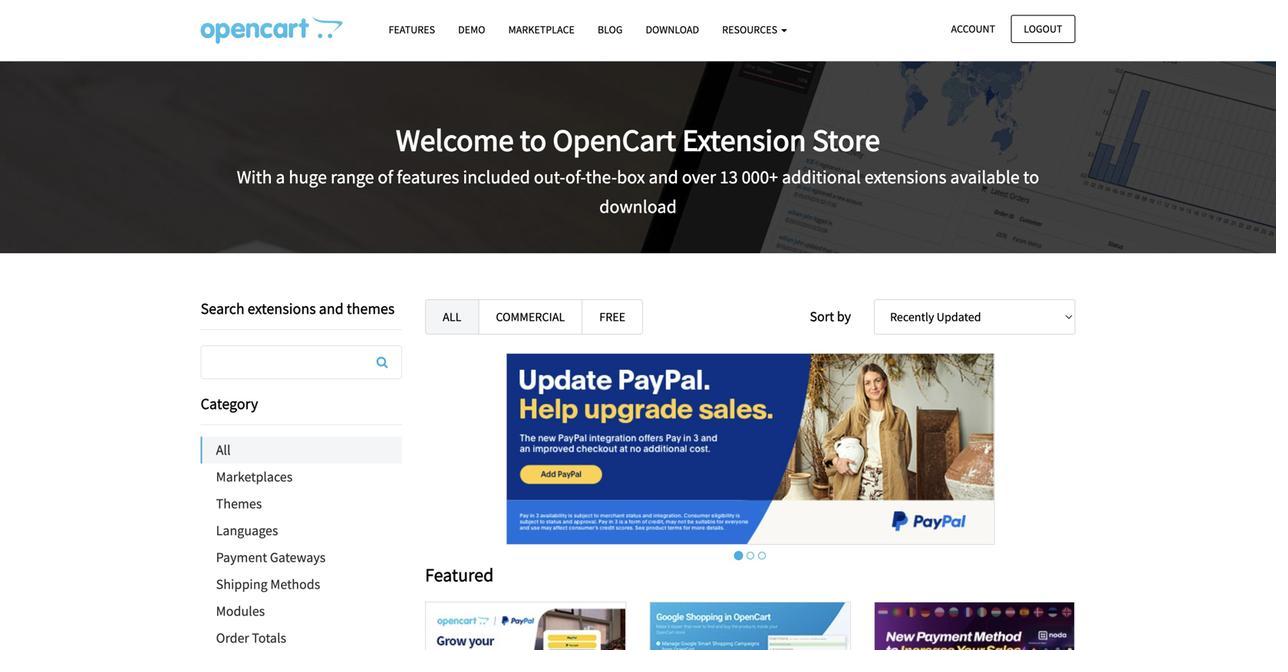 Task type: locate. For each thing, give the bounding box(es) containing it.
marketplace
[[509, 23, 575, 36]]

included
[[463, 166, 530, 189]]

all link for marketplaces
[[202, 437, 402, 464]]

1 vertical spatial to
[[1024, 166, 1040, 189]]

to up out-
[[520, 121, 547, 159]]

extensions right search
[[248, 299, 316, 318]]

blog
[[598, 23, 623, 36]]

sort by
[[810, 308, 851, 325]]

welcome to opencart extension store with a huge range of features included out-of-the-box and over 13 000+ additional extensions available to download
[[237, 121, 1040, 218]]

all
[[443, 309, 462, 325], [216, 441, 231, 459]]

gateways
[[270, 549, 326, 566]]

resources link
[[711, 16, 799, 43]]

0 horizontal spatial all
[[216, 441, 231, 459]]

0 horizontal spatial all link
[[202, 437, 402, 464]]

themes
[[216, 495, 262, 513]]

1 vertical spatial all
[[216, 441, 231, 459]]

marketplaces link
[[201, 464, 402, 491]]

opencart
[[553, 121, 677, 159]]

totals
[[252, 630, 286, 647]]

modules
[[216, 603, 265, 620]]

0 horizontal spatial extensions
[[248, 299, 316, 318]]

demo
[[458, 23, 486, 36]]

extensions down store on the top right
[[865, 166, 947, 189]]

1 horizontal spatial extensions
[[865, 166, 947, 189]]

over
[[682, 166, 716, 189]]

welcome
[[396, 121, 514, 159]]

0 vertical spatial extensions
[[865, 166, 947, 189]]

range
[[331, 166, 374, 189]]

0 vertical spatial all link
[[425, 299, 479, 335]]

extensions
[[865, 166, 947, 189], [248, 299, 316, 318]]

languages link
[[201, 518, 402, 544]]

and left themes
[[319, 299, 344, 318]]

themes link
[[201, 491, 402, 518]]

1 horizontal spatial and
[[649, 166, 679, 189]]

paypal payment gateway image
[[506, 353, 995, 545]]

1 horizontal spatial all
[[443, 309, 462, 325]]

sort
[[810, 308, 835, 325]]

all link
[[425, 299, 479, 335], [202, 437, 402, 464]]

account
[[952, 22, 996, 36]]

to right available
[[1024, 166, 1040, 189]]

order
[[216, 630, 249, 647]]

opencart extensions image
[[201, 16, 343, 44]]

features
[[397, 166, 459, 189]]

None text field
[[202, 346, 402, 379]]

0 vertical spatial and
[[649, 166, 679, 189]]

0 horizontal spatial and
[[319, 299, 344, 318]]

themes
[[347, 299, 395, 318]]

1 vertical spatial extensions
[[248, 299, 316, 318]]

and right box
[[649, 166, 679, 189]]

and
[[649, 166, 679, 189], [319, 299, 344, 318]]

0 vertical spatial all
[[443, 309, 462, 325]]

1 horizontal spatial all link
[[425, 299, 479, 335]]

commercial link
[[479, 299, 583, 335]]

blog link
[[586, 16, 635, 43]]

0 horizontal spatial to
[[520, 121, 547, 159]]

paypal checkout integration image
[[426, 603, 626, 650]]

1 vertical spatial all link
[[202, 437, 402, 464]]

to
[[520, 121, 547, 159], [1024, 166, 1040, 189]]

marketplace link
[[497, 16, 586, 43]]

search extensions and themes
[[201, 299, 395, 318]]

of
[[378, 166, 393, 189]]

account link
[[939, 15, 1009, 43]]

additional
[[782, 166, 861, 189]]

free
[[600, 309, 626, 325]]



Task type: describe. For each thing, give the bounding box(es) containing it.
order totals link
[[201, 625, 402, 650]]

and inside welcome to opencart extension store with a huge range of features included out-of-the-box and over 13 000+ additional extensions available to download
[[649, 166, 679, 189]]

payment gateways link
[[201, 544, 402, 571]]

box
[[617, 166, 645, 189]]

commercial
[[496, 309, 565, 325]]

huge
[[289, 166, 327, 189]]

shipping methods
[[216, 576, 320, 593]]

13
[[720, 166, 738, 189]]

1 horizontal spatial to
[[1024, 166, 1040, 189]]

by
[[837, 308, 851, 325]]

the-
[[586, 166, 617, 189]]

available
[[951, 166, 1020, 189]]

features
[[389, 23, 435, 36]]

of-
[[566, 166, 586, 189]]

payment
[[216, 549, 267, 566]]

featured
[[425, 564, 494, 587]]

out-
[[534, 166, 566, 189]]

shipping
[[216, 576, 268, 593]]

modules link
[[201, 598, 402, 625]]

marketplaces
[[216, 468, 293, 486]]

search
[[201, 299, 245, 318]]

000+
[[742, 166, 779, 189]]

methods
[[270, 576, 320, 593]]

all for marketplaces
[[216, 441, 231, 459]]

free link
[[582, 299, 643, 335]]

search image
[[377, 356, 388, 369]]

logout link
[[1011, 15, 1076, 43]]

1 vertical spatial and
[[319, 299, 344, 318]]

logout
[[1024, 22, 1063, 36]]

extensions inside welcome to opencart extension store with a huge range of features included out-of-the-box and over 13 000+ additional extensions available to download
[[865, 166, 947, 189]]

order totals
[[216, 630, 286, 647]]

category
[[201, 394, 258, 413]]

languages
[[216, 522, 278, 539]]

resources
[[723, 23, 780, 36]]

noda image
[[875, 603, 1075, 650]]

with
[[237, 166, 272, 189]]

all link for commercial
[[425, 299, 479, 335]]

demo link
[[447, 16, 497, 43]]

google shopping for opencart image
[[651, 603, 851, 650]]

features link
[[377, 16, 447, 43]]

download
[[600, 195, 677, 218]]

download
[[646, 23, 700, 36]]

extension
[[683, 121, 807, 159]]

download link
[[635, 16, 711, 43]]

all for commercial
[[443, 309, 462, 325]]

a
[[276, 166, 285, 189]]

payment gateways
[[216, 549, 326, 566]]

store
[[813, 121, 881, 159]]

0 vertical spatial to
[[520, 121, 547, 159]]

shipping methods link
[[201, 571, 402, 598]]



Task type: vqa. For each thing, say whether or not it's contained in the screenshot.
many
no



